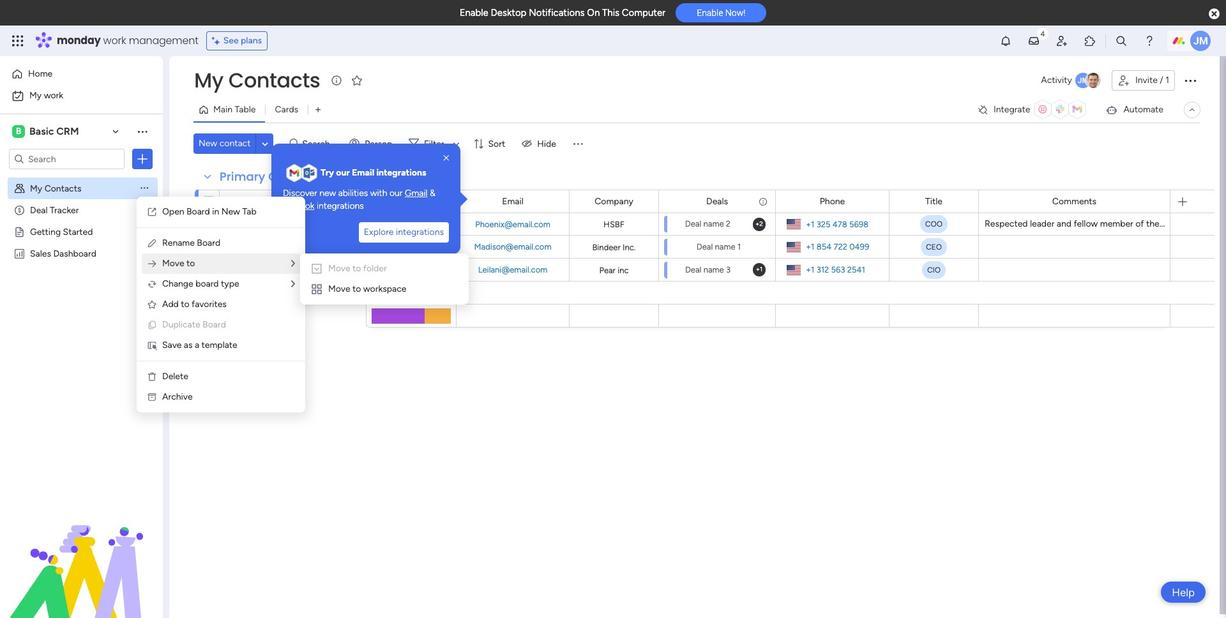 Task type: describe. For each thing, give the bounding box(es) containing it.
collapse board header image
[[1187, 105, 1198, 115]]

integrations inside discover new abilities with our gmail & outlook integrations
[[317, 200, 364, 211]]

bindeer
[[592, 242, 621, 252]]

leilani@email.com link
[[476, 265, 550, 275]]

0499
[[850, 242, 869, 252]]

inc
[[618, 265, 629, 275]]

move to workspace
[[328, 284, 406, 294]]

change board type image
[[147, 279, 157, 289]]

Phone field
[[817, 194, 848, 209]]

integrate
[[994, 104, 1030, 115]]

add to favorites image
[[147, 300, 157, 310]]

to for move to
[[186, 258, 195, 269]]

+1 325 478 5698
[[806, 219, 869, 229]]

basic
[[29, 125, 54, 137]]

type
[[401, 196, 421, 207]]

outlook
[[283, 200, 314, 211]]

menu image
[[572, 137, 584, 150]]

getting
[[30, 226, 61, 237]]

move for move to workspace
[[328, 284, 350, 294]]

cards
[[275, 104, 298, 115]]

1 for deal name 1
[[738, 242, 741, 251]]

public dashboard image
[[13, 247, 26, 259]]

a
[[195, 340, 199, 351]]

tracker
[[50, 204, 79, 215]]

template
[[202, 340, 237, 351]]

update feed image
[[1028, 34, 1040, 47]]

work for monday
[[103, 33, 126, 48]]

integrations inside button
[[396, 227, 444, 238]]

monday work management
[[57, 33, 198, 48]]

0 vertical spatial email
[[352, 167, 374, 178]]

save as a template
[[162, 340, 237, 351]]

madison@email.com
[[474, 242, 551, 252]]

see plans button
[[206, 31, 268, 50]]

to for move to folder
[[353, 263, 361, 274]]

move for move to folder
[[328, 263, 350, 274]]

phoenix levy
[[241, 219, 294, 230]]

archive
[[162, 392, 193, 402]]

discover
[[283, 188, 317, 199]]

enable desktop notifications on this computer
[[460, 7, 666, 19]]

angle down image
[[262, 139, 268, 148]]

company
[[595, 196, 633, 207]]

workspace image
[[12, 125, 25, 139]]

primary contacts
[[220, 169, 322, 185]]

854
[[817, 242, 832, 252]]

main
[[213, 104, 232, 115]]

move to folder menu item
[[310, 261, 459, 277]]

my up main
[[194, 66, 223, 95]]

delete image
[[147, 372, 157, 382]]

new inside button
[[199, 138, 217, 149]]

inc.
[[623, 242, 636, 252]]

board for open
[[187, 206, 210, 217]]

monday
[[57, 33, 101, 48]]

enable for enable desktop notifications on this computer
[[460, 7, 488, 19]]

duplicate board menu item
[[147, 317, 295, 333]]

board for rename
[[197, 238, 220, 248]]

comments
[[1052, 196, 1097, 207]]

basic crm
[[29, 125, 79, 137]]

cards button
[[265, 100, 308, 120]]

my work option
[[8, 86, 155, 106]]

doyle
[[277, 242, 300, 253]]

deal for deal name 2
[[685, 219, 701, 229]]

list arrow image
[[291, 280, 295, 289]]

explore integrations button
[[359, 222, 449, 243]]

try our email integrations
[[321, 167, 426, 178]]

/
[[1160, 75, 1163, 86]]

contacts for my contacts field
[[228, 66, 320, 95]]

open board in new tab image
[[147, 207, 157, 217]]

board.
[[1162, 218, 1187, 229]]

Email field
[[499, 194, 527, 209]]

+1 for +1 325 478 5698
[[806, 219, 815, 229]]

my inside option
[[29, 90, 42, 101]]

312
[[817, 265, 829, 275]]

plans
[[241, 35, 262, 46]]

move to folder
[[328, 263, 387, 274]]

3
[[726, 265, 731, 274]]

filter
[[424, 138, 444, 149]]

i
[[1189, 218, 1192, 229]]

Company field
[[592, 194, 637, 209]]

home option
[[8, 64, 155, 84]]

add to favorites
[[162, 299, 227, 310]]

primary
[[220, 169, 265, 185]]

my work link
[[8, 86, 155, 106]]

duplicate board image
[[147, 320, 157, 330]]

help button
[[1161, 582, 1206, 603]]

madison doyle
[[241, 242, 300, 253]]

rename board image
[[147, 238, 157, 248]]

contacts for 'primary contacts' field
[[268, 169, 322, 185]]

name for 3
[[704, 265, 724, 274]]

+1 854 722 0499
[[806, 242, 869, 252]]

respected
[[985, 218, 1028, 229]]

filter button
[[404, 133, 464, 154]]

automate button
[[1101, 100, 1169, 120]]

type
[[221, 278, 239, 289]]

hide
[[537, 138, 556, 149]]

deal tracker
[[30, 204, 79, 215]]

krause
[[269, 265, 296, 276]]

search everything image
[[1115, 34, 1128, 47]]

2
[[726, 219, 731, 229]]

4 image
[[1037, 26, 1049, 41]]

column information image
[[758, 196, 768, 207]]

deal for deal tracker
[[30, 204, 48, 215]]

contacts inside list box
[[44, 183, 81, 194]]

home link
[[8, 64, 155, 84]]

fellow
[[1074, 218, 1098, 229]]

madison
[[241, 242, 275, 253]]

sales dashboard
[[30, 248, 96, 259]]

add for add new group
[[218, 355, 235, 366]]

computer
[[622, 7, 666, 19]]

crm
[[56, 125, 79, 137]]

activity button
[[1036, 70, 1107, 91]]

1 customer from the top
[[391, 219, 431, 230]]

sales
[[30, 248, 51, 259]]

Type field
[[398, 194, 424, 209]]

lottie animation image
[[0, 489, 163, 618]]

title
[[925, 196, 943, 207]]

pear
[[599, 265, 616, 275]]

change
[[162, 278, 193, 289]]

integrate button
[[972, 96, 1096, 123]]

select product image
[[11, 34, 24, 47]]

show board description image
[[329, 74, 344, 87]]

contact
[[220, 138, 251, 149]]

phoenix
[[241, 219, 273, 230]]

change board type
[[162, 278, 239, 289]]

help
[[1172, 586, 1195, 599]]

open
[[162, 206, 184, 217]]

contact
[[276, 195, 309, 206]]

invite members image
[[1056, 34, 1068, 47]]

on
[[587, 7, 600, 19]]



Task type: vqa. For each thing, say whether or not it's contained in the screenshot.
Help center element
no



Task type: locate. For each thing, give the bounding box(es) containing it.
v2 search image
[[290, 137, 299, 151]]

2 vertical spatial board
[[203, 319, 226, 330]]

1
[[1166, 75, 1169, 86], [738, 242, 741, 251]]

deal
[[30, 204, 48, 215], [685, 219, 701, 229], [697, 242, 713, 251], [685, 265, 702, 274]]

add right add to favorites icon
[[162, 299, 179, 310]]

1 for invite / 1
[[1166, 75, 1169, 86]]

board
[[187, 206, 210, 217], [197, 238, 220, 248], [203, 319, 226, 330]]

1 vertical spatial new
[[221, 206, 240, 217]]

leilani
[[241, 265, 267, 276]]

deal down deal name 1
[[685, 265, 702, 274]]

deal name 1
[[697, 242, 741, 251]]

new left group
[[237, 355, 254, 366]]

name for 1
[[715, 242, 735, 251]]

see plans
[[223, 35, 262, 46]]

work right monday
[[103, 33, 126, 48]]

+1 left 854 at top right
[[806, 242, 815, 252]]

move down move to folder
[[328, 284, 350, 294]]

0 horizontal spatial email
[[352, 167, 374, 178]]

enable for enable now!
[[697, 8, 723, 18]]

our
[[336, 167, 350, 178], [390, 188, 403, 199]]

name left 3
[[704, 265, 724, 274]]

0 vertical spatial board
[[187, 206, 210, 217]]

Title field
[[922, 194, 946, 209]]

board left in on the top left of the page
[[187, 206, 210, 217]]

1 horizontal spatial 1
[[1166, 75, 1169, 86]]

deal for deal name 3
[[685, 265, 702, 274]]

dapulse close image
[[1209, 8, 1220, 20]]

0 horizontal spatial add
[[162, 299, 179, 310]]

work for my
[[44, 90, 63, 101]]

email up 'abilities'
[[352, 167, 374, 178]]

contacts up tracker
[[44, 183, 81, 194]]

board inside duplicate board menu item
[[203, 319, 226, 330]]

my inside list box
[[30, 183, 42, 194]]

+1
[[806, 219, 815, 229], [806, 242, 815, 252], [806, 265, 815, 275]]

contacts inside field
[[268, 169, 322, 185]]

to left folder
[[353, 263, 361, 274]]

sort button
[[468, 133, 513, 154]]

name for 2
[[704, 219, 724, 229]]

1 horizontal spatial work
[[103, 33, 126, 48]]

main table button
[[194, 100, 265, 120]]

to for move to workspace
[[353, 284, 361, 294]]

2 +1 from the top
[[806, 242, 815, 252]]

Search in workspace field
[[27, 152, 107, 166]]

email up phoenix@email.com link
[[502, 196, 524, 207]]

0 vertical spatial integrations
[[376, 167, 426, 178]]

&
[[430, 188, 436, 199]]

to inside menu item
[[353, 263, 361, 274]]

help image
[[1143, 34, 1156, 47]]

new contact
[[199, 138, 251, 149]]

1 horizontal spatial enable
[[697, 8, 723, 18]]

Deals field
[[703, 194, 731, 209]]

name down 2
[[715, 242, 735, 251]]

move to image
[[147, 259, 157, 269]]

arrow down image
[[449, 136, 464, 151]]

list arrow image
[[291, 259, 295, 268]]

customer down 'explore integrations'
[[391, 241, 431, 252]]

1 vertical spatial board
[[197, 238, 220, 248]]

deal up deal name 1
[[685, 219, 701, 229]]

1 +1 from the top
[[806, 219, 815, 229]]

0 vertical spatial add
[[162, 299, 179, 310]]

1 horizontal spatial add
[[218, 355, 235, 366]]

enable
[[460, 7, 488, 19], [697, 8, 723, 18]]

move up move to workspace
[[328, 263, 350, 274]]

2 vertical spatial name
[[704, 265, 724, 274]]

duplicate board
[[162, 319, 226, 330]]

My Contacts field
[[191, 66, 323, 95]]

to down rename board
[[186, 258, 195, 269]]

integrations down type "field"
[[396, 227, 444, 238]]

enable inside button
[[697, 8, 723, 18]]

0 vertical spatial new
[[199, 138, 217, 149]]

workspace
[[363, 284, 406, 294]]

deal down deal name 2 at right
[[697, 242, 713, 251]]

phoenix@email.com
[[475, 219, 550, 229]]

1 horizontal spatial new
[[221, 206, 240, 217]]

enable now! button
[[676, 3, 767, 23]]

management
[[129, 33, 198, 48]]

Search field
[[299, 135, 337, 153]]

integrations up gmail
[[376, 167, 426, 178]]

+1 854 722 0499 link
[[801, 239, 869, 255]]

jeremy miller image
[[1190, 31, 1211, 51]]

move for move to
[[162, 258, 184, 269]]

main table
[[213, 104, 256, 115]]

enable left desktop
[[460, 7, 488, 19]]

0 vertical spatial +1
[[806, 219, 815, 229]]

new
[[319, 188, 336, 199], [237, 355, 254, 366]]

phoenix@email.com link
[[473, 219, 553, 229]]

my work
[[29, 90, 63, 101]]

options image
[[1183, 73, 1198, 88]]

integrations
[[376, 167, 426, 178], [317, 200, 364, 211], [396, 227, 444, 238]]

home
[[28, 68, 53, 79]]

public board image
[[13, 225, 26, 238]]

1 vertical spatial 1
[[738, 242, 741, 251]]

leilani krause
[[241, 265, 296, 276]]

1 vertical spatial +1
[[806, 242, 815, 252]]

new contact button
[[194, 133, 256, 154]]

customer down type "field"
[[391, 219, 431, 230]]

our right try
[[336, 167, 350, 178]]

board right the rename
[[197, 238, 220, 248]]

the
[[1146, 218, 1160, 229]]

add down template
[[218, 355, 235, 366]]

notifications image
[[1000, 34, 1012, 47]]

my down home on the left
[[29, 90, 42, 101]]

0 vertical spatial customer
[[391, 219, 431, 230]]

1 vertical spatial customer
[[391, 241, 431, 252]]

+1 left 312 at the top right
[[806, 265, 815, 275]]

gmail button
[[405, 187, 428, 200]]

contacts up "cards"
[[228, 66, 320, 95]]

722
[[834, 242, 847, 252]]

coo
[[925, 220, 943, 229]]

respected leader and fellow member of the board. i just met
[[985, 218, 1226, 229]]

+1 for +1 312 563 2541
[[806, 265, 815, 275]]

add to favorites image
[[351, 74, 364, 87]]

started
[[63, 226, 93, 237]]

deal for deal name 1
[[697, 242, 713, 251]]

1 vertical spatial work
[[44, 90, 63, 101]]

list box
[[0, 175, 163, 437]]

abilities
[[338, 188, 368, 199]]

add for add to favorites
[[162, 299, 179, 310]]

integrations down 'abilities'
[[317, 200, 364, 211]]

our inside discover new abilities with our gmail & outlook integrations
[[390, 188, 403, 199]]

list box containing my contacts
[[0, 175, 163, 437]]

1 vertical spatial our
[[390, 188, 403, 199]]

enable left the now!
[[697, 8, 723, 18]]

0 horizontal spatial work
[[44, 90, 63, 101]]

0 horizontal spatial 1
[[738, 242, 741, 251]]

0 vertical spatial work
[[103, 33, 126, 48]]

563
[[831, 265, 845, 275]]

leader
[[1030, 218, 1055, 229]]

deal inside list box
[[30, 204, 48, 215]]

to up duplicate
[[181, 299, 189, 310]]

hsbf
[[604, 220, 625, 229]]

add view image
[[316, 105, 321, 115]]

1 horizontal spatial new
[[319, 188, 336, 199]]

options image
[[136, 153, 149, 165]]

now!
[[725, 8, 746, 18]]

desktop
[[491, 7, 527, 19]]

discover new abilities with our gmail & outlook integrations
[[283, 188, 436, 211]]

my contacts inside list box
[[30, 183, 81, 194]]

gmail
[[405, 188, 428, 199]]

1 vertical spatial email
[[502, 196, 524, 207]]

deal name 2
[[685, 219, 731, 229]]

our right with
[[390, 188, 403, 199]]

save as a template image
[[147, 340, 157, 351]]

my contacts up table
[[194, 66, 320, 95]]

work down home on the left
[[44, 90, 63, 101]]

Primary Contacts field
[[217, 169, 325, 185]]

move up change
[[162, 258, 184, 269]]

2 vertical spatial integrations
[[396, 227, 444, 238]]

lottie animation element
[[0, 489, 163, 618]]

deal name 3
[[685, 265, 731, 274]]

new
[[199, 138, 217, 149], [221, 206, 240, 217]]

see
[[223, 35, 239, 46]]

archive image
[[147, 392, 157, 402]]

1 inside invite / 1 'button'
[[1166, 75, 1169, 86]]

new left contact
[[199, 138, 217, 149]]

move to
[[162, 258, 195, 269]]

member
[[1100, 218, 1134, 229]]

new down try
[[319, 188, 336, 199]]

try
[[321, 167, 334, 178]]

group
[[256, 355, 280, 366]]

in
[[212, 206, 219, 217]]

1 vertical spatial my contacts
[[30, 183, 81, 194]]

email
[[352, 167, 374, 178], [502, 196, 524, 207]]

to
[[186, 258, 195, 269], [353, 263, 361, 274], [353, 284, 361, 294], [181, 299, 189, 310]]

1 horizontal spatial my contacts
[[194, 66, 320, 95]]

leilani@email.com
[[478, 265, 547, 275]]

1 vertical spatial add
[[218, 355, 235, 366]]

0 horizontal spatial our
[[336, 167, 350, 178]]

monday marketplace image
[[1084, 34, 1097, 47]]

outlook button
[[283, 200, 314, 212]]

of
[[1136, 218, 1144, 229]]

2 customer from the top
[[391, 241, 431, 252]]

workspace options image
[[136, 125, 149, 138]]

0 vertical spatial 1
[[1166, 75, 1169, 86]]

hide button
[[517, 133, 564, 154]]

deal up getting
[[30, 204, 48, 215]]

new inside button
[[237, 355, 254, 366]]

to for add to favorites
[[181, 299, 189, 310]]

name
[[704, 219, 724, 229], [715, 242, 735, 251], [704, 265, 724, 274]]

work
[[103, 33, 126, 48], [44, 90, 63, 101]]

0 horizontal spatial my contacts
[[30, 183, 81, 194]]

ceo
[[926, 242, 942, 251]]

new right in on the top left of the page
[[221, 206, 240, 217]]

met
[[1211, 218, 1226, 229]]

add inside button
[[218, 355, 235, 366]]

move inside menu item
[[328, 263, 350, 274]]

new inside discover new abilities with our gmail & outlook integrations
[[319, 188, 336, 199]]

activity
[[1041, 75, 1072, 86]]

3 +1 from the top
[[806, 265, 815, 275]]

+1 325 478 5698 link
[[801, 216, 869, 232]]

1 vertical spatial integrations
[[317, 200, 364, 211]]

option
[[0, 177, 163, 179]]

b
[[16, 126, 21, 137]]

0 vertical spatial our
[[336, 167, 350, 178]]

new for add
[[237, 355, 254, 366]]

add
[[162, 299, 179, 310], [218, 355, 235, 366]]

0 vertical spatial my contacts
[[194, 66, 320, 95]]

1 horizontal spatial our
[[390, 188, 403, 199]]

work inside option
[[44, 90, 63, 101]]

my up 'deal tracker'
[[30, 183, 42, 194]]

+1 left '325'
[[806, 219, 815, 229]]

0 horizontal spatial new
[[237, 355, 254, 366]]

workspace selection element
[[12, 124, 81, 139]]

phone
[[820, 196, 845, 207]]

1 vertical spatial name
[[715, 242, 735, 251]]

to down move to folder
[[353, 284, 361, 294]]

rename
[[162, 238, 195, 248]]

email inside email field
[[502, 196, 524, 207]]

contacts
[[228, 66, 320, 95], [268, 169, 322, 185], [44, 183, 81, 194]]

new for discover
[[319, 188, 336, 199]]

levy
[[275, 219, 294, 230]]

invite
[[1136, 75, 1158, 86]]

board for duplicate
[[203, 319, 226, 330]]

notifications
[[529, 7, 585, 19]]

automate
[[1124, 104, 1164, 115]]

+1 312 563 2541
[[806, 265, 865, 275]]

name left 2
[[704, 219, 724, 229]]

board down favorites on the left
[[203, 319, 226, 330]]

contacts up discover
[[268, 169, 322, 185]]

0 vertical spatial name
[[704, 219, 724, 229]]

0 horizontal spatial enable
[[460, 7, 488, 19]]

1 vertical spatial new
[[237, 355, 254, 366]]

2 vertical spatial +1
[[806, 265, 815, 275]]

Comments field
[[1049, 194, 1100, 209]]

0 horizontal spatial new
[[199, 138, 217, 149]]

+1 for +1 854 722 0499
[[806, 242, 815, 252]]

1 horizontal spatial email
[[502, 196, 524, 207]]

with
[[370, 188, 387, 199]]

my contacts up 'deal tracker'
[[30, 183, 81, 194]]

0 vertical spatial new
[[319, 188, 336, 199]]



